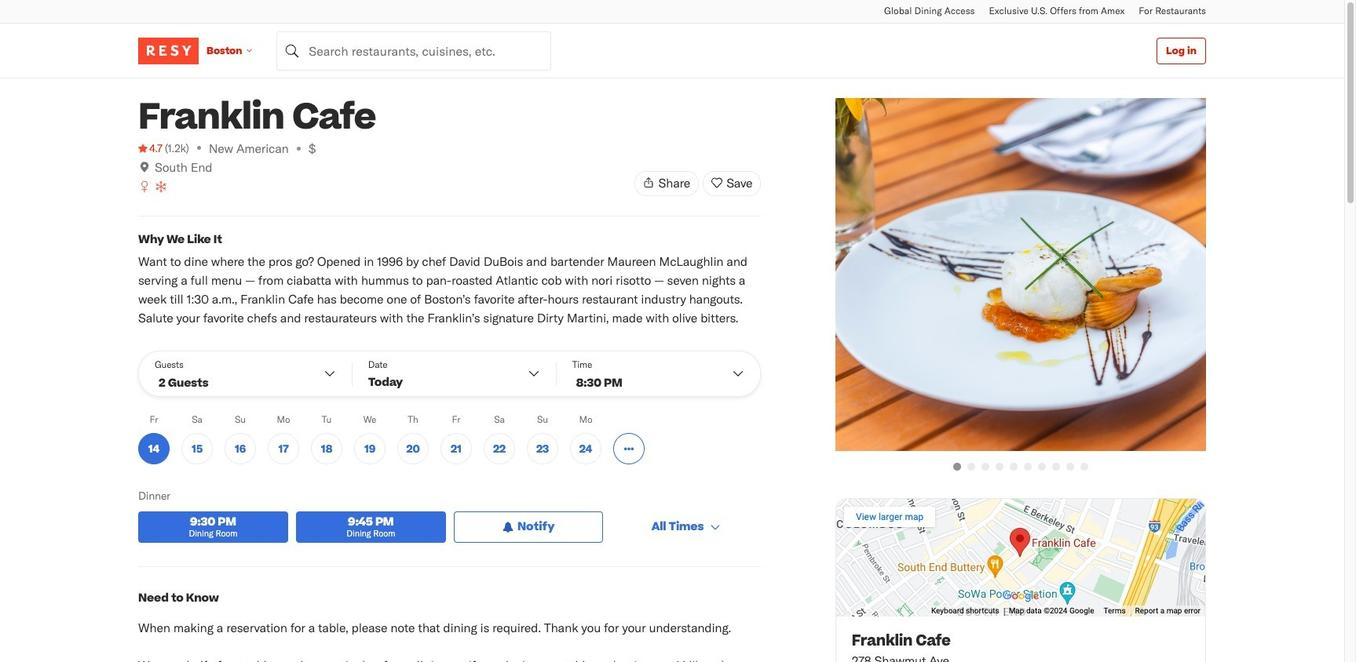 Task type: vqa. For each thing, say whether or not it's contained in the screenshot.
'4.3 out of 5 stars' "icon"
no



Task type: describe. For each thing, give the bounding box(es) containing it.
4.7 out of 5 stars image
[[138, 141, 162, 156]]



Task type: locate. For each thing, give the bounding box(es) containing it.
Search restaurants, cuisines, etc. text field
[[277, 31, 552, 70]]

None field
[[277, 31, 552, 70]]



